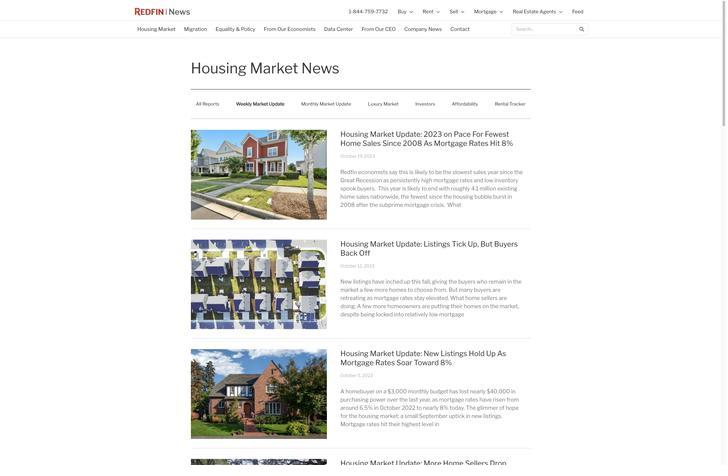 Task type: locate. For each thing, give the bounding box(es) containing it.
their inside a homebuyer on a $3,000 monthly budget has lost nearly $40,000 in purchasing power over the last year, as mortgage rates have risen from around 6.5% in october 2022 to nearly 8% today. the glimmer of hope for the housing market: a small september uptick in new listings. mortgage rates hit their highest level in
[[389, 421, 400, 428]]

equality & policy link
[[211, 22, 260, 36]]

new listings have inched up this fall, giving the buyers who remain in the market a few more homes to choose from. but many buyers are retreating as mortgage rates stay elevated. what home sellers are doing: a few more homeowners are putting their homes on the market, despite being locked into relatively low mortgage
[[340, 279, 522, 318]]

in
[[508, 194, 512, 200], [507, 279, 512, 285], [511, 389, 516, 395], [374, 405, 379, 411], [466, 413, 470, 420], [435, 421, 439, 428]]

the
[[466, 405, 476, 411]]

1 vertical spatial a
[[340, 389, 344, 395]]

market inside 'monthly market update' link
[[320, 101, 335, 107]]

say
[[389, 169, 398, 175]]

0 vertical spatial as
[[383, 177, 389, 184]]

0 vertical spatial update:
[[396, 130, 422, 139]]

power
[[370, 397, 386, 403]]

sales up and
[[473, 169, 486, 175]]

1 horizontal spatial a
[[357, 303, 361, 310]]

home down many
[[465, 295, 480, 302]]

1 vertical spatial low
[[429, 312, 438, 318]]

1 vertical spatial since
[[429, 194, 442, 200]]

as inside housing market update: new listings hold up as mortgage rates soar toward 8%
[[497, 350, 506, 358]]

housing inside housing market update: listings tick up, but buyers back off
[[340, 240, 369, 249]]

0 vertical spatial 8%
[[502, 139, 513, 148]]

nearly
[[470, 389, 486, 395], [423, 405, 439, 411]]

year
[[488, 169, 499, 175], [390, 185, 401, 192]]

0 vertical spatial housing
[[453, 194, 473, 200]]

in down the
[[466, 413, 470, 420]]

existing
[[498, 185, 517, 192]]

have
[[372, 279, 384, 285], [480, 397, 492, 403]]

1 vertical spatial few
[[362, 303, 372, 310]]

1 horizontal spatial update
[[336, 101, 351, 107]]

mortgage inside 'housing market update:  2023 on pace for fewest home sales since 2008 as mortgage rates hit 8%'
[[434, 139, 467, 148]]

who
[[477, 279, 488, 285]]

1 horizontal spatial news
[[428, 26, 442, 32]]

as down "budget"
[[432, 397, 438, 403]]

2 from from the left
[[362, 26, 374, 32]]

2008 right since
[[403, 139, 422, 148]]

estate
[[524, 9, 539, 15]]

a up purchasing
[[340, 389, 344, 395]]

0 vertical spatial year
[[488, 169, 499, 175]]

mortgage
[[474, 9, 497, 15], [434, 139, 467, 148], [340, 359, 374, 367], [340, 421, 365, 428]]

new up market
[[340, 279, 352, 285]]

from our economists
[[264, 26, 316, 32]]

0 vertical spatial a
[[360, 287, 363, 293]]

0 vertical spatial sales
[[473, 169, 486, 175]]

1 vertical spatial as
[[367, 295, 373, 302]]

luxury market link
[[363, 97, 404, 111]]

october 19, 2023
[[340, 154, 375, 159]]

to inside a homebuyer on a $3,000 monthly budget has lost nearly $40,000 in purchasing power over the last year, as mortgage rates have risen from around 6.5% in october 2022 to nearly 8% today. the glimmer of hope for the housing market: a small september uptick in new listings. mortgage rates hit their highest level in
[[417, 405, 422, 411]]

have inside a homebuyer on a $3,000 monthly budget has lost nearly $40,000 in purchasing power over the last year, as mortgage rates have risen from around 6.5% in october 2022 to nearly 8% today. the glimmer of hope for the housing market: a small september uptick in new listings. mortgage rates hit their highest level in
[[480, 397, 492, 403]]

but right from.
[[449, 287, 458, 293]]

new up toward
[[424, 350, 439, 358]]

0 horizontal spatial 2008
[[340, 202, 355, 208]]

listings left hold
[[441, 350, 467, 358]]

2008 inside redfin economists say this is likely to be the slowest sales year since the great recession as persistently high mortgage rates and low inventory spook buyers.  this year is likely to end with roughly 4.1 million existing home sales nationwide, the fewest since the housing bubble burst in 2008 after the subprime mortgage crisis.  what
[[340, 202, 355, 208]]

1 horizontal spatial as
[[383, 177, 389, 184]]

nearly right lost
[[470, 389, 486, 395]]

0 vertical spatial home
[[340, 194, 355, 200]]

on up power
[[376, 389, 382, 395]]

0 horizontal spatial have
[[372, 279, 384, 285]]

since up 'inventory'
[[500, 169, 513, 175]]

home down spook on the left
[[340, 194, 355, 200]]

monthly market update link
[[296, 97, 356, 111]]

have up glimmer
[[480, 397, 492, 403]]

today.
[[450, 405, 465, 411]]

real
[[513, 9, 523, 15]]

september
[[419, 413, 448, 420]]

housing market news
[[191, 60, 339, 77]]

None search field
[[512, 23, 588, 35]]

in right remain
[[507, 279, 512, 285]]

0 vertical spatial their
[[451, 303, 463, 310]]

housing inside housing market update: new listings hold up as mortgage rates soar toward 8%
[[340, 350, 369, 358]]

2 update: from the top
[[396, 240, 422, 249]]

market
[[340, 287, 359, 293]]

market inside housing market update: new listings hold up as mortgage rates soar toward 8%
[[370, 350, 394, 358]]

rates down slowest
[[460, 177, 473, 184]]

0 horizontal spatial news
[[301, 60, 339, 77]]

sales up after
[[356, 194, 369, 200]]

0 horizontal spatial update
[[269, 101, 285, 107]]

remain
[[489, 279, 506, 285]]

housing inside 'housing market update:  2023 on pace for fewest home sales since 2008 as mortgage rates hit 8%'
[[340, 130, 369, 139]]

their right putting
[[451, 303, 463, 310]]

a up power
[[383, 389, 386, 395]]

$3,000
[[388, 389, 407, 395]]

0 horizontal spatial from
[[264, 26, 276, 32]]

our left ceo
[[375, 26, 384, 32]]

1 vertical spatial housing
[[359, 413, 379, 420]]

0 horizontal spatial as
[[424, 139, 432, 148]]

their inside new listings have inched up this fall, giving the buyers who remain in the market a few more homes to choose from. but many buyers are retreating as mortgage rates stay elevated. what home sellers are doing: a few more homeowners are putting their homes on the market, despite being locked into relatively low mortgage
[[451, 303, 463, 310]]

housing
[[453, 194, 473, 200], [359, 413, 379, 420]]

1 update from the left
[[269, 101, 285, 107]]

0 vertical spatial have
[[372, 279, 384, 285]]

0 horizontal spatial rates
[[375, 359, 395, 367]]

2008 left after
[[340, 202, 355, 208]]

0 vertical spatial listings
[[424, 240, 450, 249]]

0 vertical spatial new
[[340, 279, 352, 285]]

fall,
[[422, 279, 431, 285]]

0 vertical spatial low
[[485, 177, 493, 184]]

what down roughly
[[447, 202, 461, 208]]

1 horizontal spatial new
[[424, 350, 439, 358]]

market,
[[500, 303, 519, 310]]

on inside new listings have inched up this fall, giving the buyers who remain in the market a few more homes to choose from. but many buyers are retreating as mortgage rates stay elevated. what home sellers are doing: a few more homeowners are putting their homes on the market, despite being locked into relatively low mortgage
[[482, 303, 489, 310]]

redfin real estate news image
[[133, 5, 191, 18]]

2 horizontal spatial as
[[432, 397, 438, 403]]

hold
[[469, 350, 485, 358]]

home inside redfin economists say this is likely to be the slowest sales year since the great recession as persistently high mortgage rates and low inventory spook buyers.  this year is likely to end with roughly 4.1 million existing home sales nationwide, the fewest since the housing bubble burst in 2008 after the subprime mortgage crisis.  what
[[340, 194, 355, 200]]

8% right toward
[[440, 359, 452, 367]]

rates down for
[[469, 139, 489, 148]]

housing for housing market update: listings tick up, but buyers back off
[[340, 240, 369, 249]]

redfin
[[340, 169, 357, 175]]

a down retreating
[[357, 303, 361, 310]]

year up 'inventory'
[[488, 169, 499, 175]]

to down last
[[417, 405, 422, 411]]

affordability link
[[447, 97, 483, 111]]

1-844-759-7732 link
[[344, 0, 393, 23]]

likely up high
[[415, 169, 428, 175]]

2 vertical spatial update:
[[396, 350, 422, 358]]

housing for housing market update: new listings hold up as mortgage rates soar toward 8%
[[340, 350, 369, 358]]

redfin economists say this is likely to be the slowest sales year since the great recession as persistently high mortgage rates and low inventory spook buyers.  this year is likely to end with roughly 4.1 million existing home sales nationwide, the fewest since the housing bubble burst in 2008 after the subprime mortgage crisis.  what
[[340, 169, 523, 208]]

0 horizontal spatial home
[[340, 194, 355, 200]]

1 horizontal spatial since
[[500, 169, 513, 175]]

what down many
[[450, 295, 464, 302]]

housing down 6.5%
[[359, 413, 379, 420]]

but right up,
[[481, 240, 493, 249]]

0 vertical spatial as
[[424, 139, 432, 148]]

low up million
[[485, 177, 493, 184]]

to inside new listings have inched up this fall, giving the buyers who remain in the market a few more homes to choose from. but many buyers are retreating as mortgage rates stay elevated. what home sellers are doing: a few more homeowners are putting their homes on the market, despite being locked into relatively low mortgage
[[408, 287, 413, 293]]

agents
[[540, 9, 556, 15]]

1 vertical spatial year
[[390, 185, 401, 192]]

october left "5,"
[[340, 373, 357, 378]]

new
[[340, 279, 352, 285], [424, 350, 439, 358]]

more
[[375, 287, 388, 293], [373, 303, 386, 310]]

market
[[158, 26, 176, 32], [250, 60, 298, 77], [253, 101, 268, 107], [320, 101, 335, 107], [384, 101, 399, 107], [370, 130, 394, 139], [370, 240, 394, 249], [370, 350, 394, 358]]

1 vertical spatial listings
[[441, 350, 467, 358]]

few down the listings on the bottom of page
[[364, 287, 373, 293]]

market for housing market news
[[250, 60, 298, 77]]

mortgage inside a homebuyer on a $3,000 monthly budget has lost nearly $40,000 in purchasing power over the last year, as mortgage rates have risen from around 6.5% in october 2022 to nearly 8% today. the glimmer of hope for the housing market: a small september uptick in new listings. mortgage rates hit their highest level in
[[340, 421, 365, 428]]

million
[[480, 185, 496, 192]]

market inside the housing market link
[[158, 26, 176, 32]]

as inside redfin economists say this is likely to be the slowest sales year since the great recession as persistently high mortgage rates and low inventory spook buyers.  this year is likely to end with roughly 4.1 million existing home sales nationwide, the fewest since the housing bubble burst in 2008 after the subprime mortgage crisis.  what
[[383, 177, 389, 184]]

our for ceo
[[375, 26, 384, 32]]

2 our from the left
[[375, 26, 384, 32]]

buyers up many
[[458, 279, 476, 285]]

$40,000
[[487, 389, 510, 395]]

a down the listings on the bottom of page
[[360, 287, 363, 293]]

homes
[[389, 287, 407, 293], [464, 303, 481, 310]]

1 vertical spatial homes
[[464, 303, 481, 310]]

to down the up
[[408, 287, 413, 293]]

housing market update:  2023 on pace for fewest home sales since 2008 as mortgage rates hit 8%
[[340, 130, 513, 148]]

0 horizontal spatial on
[[376, 389, 382, 395]]

0 vertical spatial since
[[500, 169, 513, 175]]

1 vertical spatial have
[[480, 397, 492, 403]]

market for housing market update:  2023 on pace for fewest home sales since 2008 as mortgage rates hit 8%
[[370, 130, 394, 139]]

0 horizontal spatial new
[[340, 279, 352, 285]]

have left inched
[[372, 279, 384, 285]]

2023 right 19,
[[364, 154, 375, 159]]

8% inside a homebuyer on a $3,000 monthly budget has lost nearly $40,000 in purchasing power over the last year, as mortgage rates have risen from around 6.5% in october 2022 to nearly 8% today. the glimmer of hope for the housing market: a small september uptick in new listings. mortgage rates hit their highest level in
[[440, 405, 449, 411]]

0 vertical spatial nearly
[[470, 389, 486, 395]]

mortgage down for on the bottom
[[340, 421, 365, 428]]

end
[[428, 185, 438, 192]]

our inside from our ceo link
[[375, 26, 384, 32]]

mortgage right sell link
[[474, 9, 497, 15]]

1 vertical spatial 2008
[[340, 202, 355, 208]]

listings left tick
[[424, 240, 450, 249]]

retreating
[[340, 295, 366, 302]]

1 horizontal spatial but
[[481, 240, 493, 249]]

the right after
[[370, 202, 378, 208]]

housing for housing market news
[[191, 60, 247, 77]]

low down putting
[[429, 312, 438, 318]]

feed link
[[567, 0, 588, 23]]

weekly market update link
[[231, 97, 290, 111]]

from our ceo link
[[357, 22, 400, 36]]

october left 12,
[[340, 263, 357, 269]]

year right this
[[390, 185, 401, 192]]

a left small
[[400, 413, 403, 420]]

0 horizontal spatial this
[[399, 169, 408, 175]]

buyers down who
[[474, 287, 491, 293]]

likely
[[415, 169, 428, 175], [407, 185, 420, 192]]

1 horizontal spatial our
[[375, 26, 384, 32]]

is up persistently
[[410, 169, 414, 175]]

1 horizontal spatial from
[[362, 26, 374, 32]]

homebuyer
[[346, 389, 375, 395]]

with
[[439, 185, 450, 192]]

more up locked
[[373, 303, 386, 310]]

fewest
[[410, 194, 428, 200]]

and
[[474, 177, 483, 184]]

1 horizontal spatial rates
[[469, 139, 489, 148]]

update: inside housing market update: listings tick up, but buyers back off
[[396, 240, 422, 249]]

for
[[472, 130, 483, 139]]

0 horizontal spatial sales
[[356, 194, 369, 200]]

a
[[357, 303, 361, 310], [340, 389, 344, 395]]

year,
[[419, 397, 431, 403]]

0 horizontal spatial low
[[429, 312, 438, 318]]

0 horizontal spatial is
[[402, 185, 406, 192]]

in inside new listings have inched up this fall, giving the buyers who remain in the market a few more homes to choose from. but many buyers are retreating as mortgage rates stay elevated. what home sellers are doing: a few more homeowners are putting their homes on the market, despite being locked into relatively low mortgage
[[507, 279, 512, 285]]

on down sellers
[[482, 303, 489, 310]]

sell link
[[445, 0, 469, 23]]

october up market:
[[380, 405, 401, 411]]

rates inside 'housing market update:  2023 on pace for fewest home sales since 2008 as mortgage rates hit 8%'
[[469, 139, 489, 148]]

1 horizontal spatial housing
[[453, 194, 473, 200]]

mortgage inside a homebuyer on a $3,000 monthly budget has lost nearly $40,000 in purchasing power over the last year, as mortgage rates have risen from around 6.5% in october 2022 to nearly 8% today. the glimmer of hope for the housing market: a small september uptick in new listings. mortgage rates hit their highest level in
[[439, 397, 464, 403]]

nearly up september
[[423, 405, 439, 411]]

putting
[[431, 303, 450, 310]]

this up persistently
[[399, 169, 408, 175]]

from down 1-844-759-7732 link
[[362, 26, 374, 32]]

but
[[481, 240, 493, 249], [449, 287, 458, 293]]

from for from our ceo
[[362, 26, 374, 32]]

october for housing market update: new listings hold up as mortgage rates soar toward 8%
[[340, 373, 357, 378]]

up,
[[468, 240, 479, 249]]

1 horizontal spatial home
[[465, 295, 480, 302]]

1-844-759-7732
[[349, 9, 388, 15]]

0 horizontal spatial our
[[277, 26, 286, 32]]

0 horizontal spatial as
[[367, 295, 373, 302]]

rates
[[469, 139, 489, 148], [375, 359, 395, 367]]

since down end
[[429, 194, 442, 200]]

market for housing market
[[158, 26, 176, 32]]

1 horizontal spatial have
[[480, 397, 492, 403]]

2 horizontal spatial a
[[400, 413, 403, 420]]

19,
[[358, 154, 363, 159]]

is
[[410, 169, 414, 175], [402, 185, 406, 192]]

from
[[264, 26, 276, 32], [362, 26, 374, 32]]

0 vertical spatial a
[[357, 303, 361, 310]]

2008 inside 'housing market update:  2023 on pace for fewest home sales since 2008 as mortgage rates hit 8%'
[[403, 139, 422, 148]]

home
[[340, 139, 361, 148]]

update
[[269, 101, 285, 107], [336, 101, 351, 107]]

1 our from the left
[[277, 26, 286, 32]]

update inside 'link'
[[269, 101, 285, 107]]

rates left soar
[[375, 359, 395, 367]]

1 vertical spatial a
[[383, 389, 386, 395]]

1 horizontal spatial as
[[497, 350, 506, 358]]

0 vertical spatial is
[[410, 169, 414, 175]]

market inside luxury market link
[[384, 101, 399, 107]]

1 horizontal spatial this
[[412, 279, 421, 285]]

mortgage down pace
[[434, 139, 467, 148]]

since
[[382, 139, 401, 148]]

level
[[422, 421, 434, 428]]

as up this
[[383, 177, 389, 184]]

the down with
[[444, 194, 452, 200]]

0 horizontal spatial a
[[360, 287, 363, 293]]

0 vertical spatial are
[[492, 287, 501, 293]]

from for from our economists
[[264, 26, 276, 32]]

1 vertical spatial their
[[389, 421, 400, 428]]

in down existing
[[508, 194, 512, 200]]

new inside housing market update: new listings hold up as mortgage rates soar toward 8%
[[424, 350, 439, 358]]

2023 for sales
[[364, 154, 375, 159]]

listings inside housing market update: listings tick up, but buyers back off
[[424, 240, 450, 249]]

is down persistently
[[402, 185, 406, 192]]

homes down inched
[[389, 287, 407, 293]]

this right the up
[[412, 279, 421, 285]]

1 vertical spatial is
[[402, 185, 406, 192]]

real estate agents link
[[508, 0, 567, 23]]

are down stay
[[422, 303, 430, 310]]

are down remain
[[492, 287, 501, 293]]

more down inched
[[375, 287, 388, 293]]

0 horizontal spatial housing
[[359, 413, 379, 420]]

1 horizontal spatial low
[[485, 177, 493, 184]]

buyers
[[458, 279, 476, 285], [474, 287, 491, 293]]

2 vertical spatial as
[[432, 397, 438, 403]]

1 vertical spatial but
[[449, 287, 458, 293]]

market inside weekly market update 'link'
[[253, 101, 268, 107]]

market inside 'housing market update:  2023 on pace for fewest home sales since 2008 as mortgage rates hit 8%'
[[370, 130, 394, 139]]

2023 right "5,"
[[362, 373, 373, 378]]

0 horizontal spatial but
[[449, 287, 458, 293]]

6.5%
[[360, 405, 373, 411]]

stay
[[414, 295, 425, 302]]

1 horizontal spatial their
[[451, 303, 463, 310]]

0 horizontal spatial a
[[340, 389, 344, 395]]

listings inside housing market update: new listings hold up as mortgage rates soar toward 8%
[[441, 350, 467, 358]]

listings
[[353, 279, 371, 285]]

migration
[[184, 26, 207, 32]]

0 horizontal spatial nearly
[[423, 405, 439, 411]]

1 horizontal spatial homes
[[464, 303, 481, 310]]

0 vertical spatial news
[[428, 26, 442, 32]]

our inside from our economists link
[[277, 26, 286, 32]]

rent
[[423, 9, 434, 15]]

news
[[428, 26, 442, 32], [301, 60, 339, 77]]

mortgage down the has
[[439, 397, 464, 403]]

center
[[337, 26, 353, 32]]

2023 right 12,
[[364, 263, 375, 269]]

likely up fewest
[[407, 185, 420, 192]]

1 update: from the top
[[396, 130, 422, 139]]

on left pace
[[444, 130, 452, 139]]

on
[[444, 130, 452, 139], [482, 303, 489, 310], [376, 389, 382, 395]]

homes down many
[[464, 303, 481, 310]]

from right the policy
[[264, 26, 276, 32]]

october
[[340, 154, 357, 159], [340, 263, 357, 269], [340, 373, 357, 378], [380, 405, 401, 411]]

0 vertical spatial but
[[481, 240, 493, 249]]

our left economists in the left top of the page
[[277, 26, 286, 32]]

2023
[[424, 130, 442, 139], [364, 154, 375, 159], [364, 263, 375, 269], [362, 373, 373, 378]]

0 vertical spatial few
[[364, 287, 373, 293]]

their down market:
[[389, 421, 400, 428]]

october left 19,
[[340, 154, 357, 159]]

as inside 'housing market update:  2023 on pace for fewest home sales since 2008 as mortgage rates hit 8%'
[[424, 139, 432, 148]]

1 vertical spatial on
[[482, 303, 489, 310]]

to left be
[[429, 169, 434, 175]]

this inside new listings have inched up this fall, giving the buyers who remain in the market a few more homes to choose from. but many buyers are retreating as mortgage rates stay elevated. what home sellers are doing: a few more homeowners are putting their homes on the market, despite being locked into relatively low mortgage
[[412, 279, 421, 285]]

0 vertical spatial 2008
[[403, 139, 422, 148]]

into
[[394, 312, 404, 318]]

2023 left pace
[[424, 130, 442, 139]]

as up being
[[367, 295, 373, 302]]

in down september
[[435, 421, 439, 428]]

1 vertical spatial as
[[497, 350, 506, 358]]

mortgage up october 5, 2023
[[340, 359, 374, 367]]

2 update from the left
[[336, 101, 351, 107]]

investors
[[415, 101, 435, 107]]

have inside new listings have inched up this fall, giving the buyers who remain in the market a few more homes to choose from. but many buyers are retreating as mortgage rates stay elevated. what home sellers are doing: a few more homeowners are putting their homes on the market, despite being locked into relatively low mortgage
[[372, 279, 384, 285]]

update for weekly market update
[[269, 101, 285, 107]]

1 from from the left
[[264, 26, 276, 32]]

update: inside 'housing market update:  2023 on pace for fewest home sales since 2008 as mortgage rates hit 8%'
[[396, 130, 422, 139]]

3 update: from the top
[[396, 350, 422, 358]]

great
[[340, 177, 355, 184]]

mortgage
[[434, 177, 459, 184], [404, 202, 429, 208], [374, 295, 399, 302], [439, 312, 464, 318], [439, 397, 464, 403]]

housing down roughly
[[453, 194, 473, 200]]

2008
[[403, 139, 422, 148], [340, 202, 355, 208]]

2 vertical spatial 8%
[[440, 405, 449, 411]]

8% right hit
[[502, 139, 513, 148]]

market inside housing market update: listings tick up, but buyers back off
[[370, 240, 394, 249]]

update: inside housing market update: new listings hold up as mortgage rates soar toward 8%
[[396, 350, 422, 358]]

1 vertical spatial this
[[412, 279, 421, 285]]

affordability
[[452, 101, 478, 107]]

2 horizontal spatial on
[[482, 303, 489, 310]]



Task type: describe. For each thing, give the bounding box(es) containing it.
the right remain
[[513, 279, 522, 285]]

small
[[405, 413, 418, 420]]

what inside redfin economists say this is likely to be the slowest sales year since the great recession as persistently high mortgage rates and low inventory spook buyers.  this year is likely to end with roughly 4.1 million existing home sales nationwide, the fewest since the housing bubble burst in 2008 after the subprime mortgage crisis.  what
[[447, 202, 461, 208]]

listings.
[[483, 413, 503, 420]]

on inside a homebuyer on a $3,000 monthly budget has lost nearly $40,000 in purchasing power over the last year, as mortgage rates have risen from around 6.5% in october 2022 to nearly 8% today. the glimmer of hope for the housing market: a small september uptick in new listings. mortgage rates hit their highest level in
[[376, 389, 382, 395]]

1 vertical spatial nearly
[[423, 405, 439, 411]]

to down high
[[422, 185, 427, 192]]

giving
[[432, 279, 447, 285]]

elevated.
[[426, 295, 449, 302]]

mortgage inside housing market update: new listings hold up as mortgage rates soar toward 8%
[[340, 359, 374, 367]]

economists
[[287, 26, 316, 32]]

rates left the hit
[[367, 421, 380, 428]]

housing market update:  2023 on pace for fewest home sales since 2008 as mortgage rates hit 8% link
[[340, 130, 513, 148]]

the up "2022"
[[399, 397, 408, 403]]

update: for 2023
[[396, 130, 422, 139]]

1 vertical spatial more
[[373, 303, 386, 310]]

our for economists
[[277, 26, 286, 32]]

1 vertical spatial buyers
[[474, 287, 491, 293]]

choose
[[414, 287, 433, 293]]

rent link
[[418, 0, 445, 23]]

slowest
[[453, 169, 472, 175]]

5,
[[358, 373, 361, 378]]

low inside new listings have inched up this fall, giving the buyers who remain in the market a few more homes to choose from. but many buyers are retreating as mortgage rates stay elevated. what home sellers are doing: a few more homeowners are putting their homes on the market, despite being locked into relatively low mortgage
[[429, 312, 438, 318]]

in down power
[[374, 405, 379, 411]]

last
[[409, 397, 418, 403]]

after
[[356, 202, 368, 208]]

tracker
[[510, 101, 526, 107]]

the down sellers
[[490, 303, 499, 310]]

october for housing market update:  2023 on pace for fewest home sales since 2008 as mortgage rates hit 8%
[[340, 154, 357, 159]]

market for monthly market update
[[320, 101, 335, 107]]

up
[[486, 350, 496, 358]]

october for housing market update: listings tick up, but buyers back off
[[340, 263, 357, 269]]

8% inside housing market update: new listings hold up as mortgage rates soar toward 8%
[[440, 359, 452, 367]]

a inside new listings have inched up this fall, giving the buyers who remain in the market a few more homes to choose from. but many buyers are retreating as mortgage rates stay elevated. what home sellers are doing: a few more homeowners are putting their homes on the market, despite being locked into relatively low mortgage
[[357, 303, 361, 310]]

1 vertical spatial are
[[499, 295, 507, 302]]

migration link
[[180, 22, 211, 36]]

hit
[[490, 139, 500, 148]]

up
[[404, 279, 410, 285]]

the up 'inventory'
[[514, 169, 523, 175]]

of
[[499, 405, 505, 411]]

search image
[[579, 27, 584, 31]]

investors link
[[410, 97, 440, 111]]

1 vertical spatial news
[[301, 60, 339, 77]]

real estate agents
[[513, 9, 556, 15]]

in inside redfin economists say this is likely to be the slowest sales year since the great recession as persistently high mortgage rates and low inventory spook buyers.  this year is likely to end with roughly 4.1 million existing home sales nationwide, the fewest since the housing bubble burst in 2008 after the subprime mortgage crisis.  what
[[508, 194, 512, 200]]

the down around
[[349, 413, 357, 420]]

equality
[[216, 26, 235, 32]]

from.
[[434, 287, 448, 293]]

8% inside 'housing market update:  2023 on pace for fewest home sales since 2008 as mortgage rates hit 8%'
[[502, 139, 513, 148]]

buy
[[398, 9, 407, 15]]

october inside a homebuyer on a $3,000 monthly budget has lost nearly $40,000 in purchasing power over the last year, as mortgage rates have risen from around 6.5% in october 2022 to nearly 8% today. the glimmer of hope for the housing market: a small september uptick in new listings. mortgage rates hit their highest level in
[[380, 405, 401, 411]]

Search... search field
[[512, 23, 576, 35]]

update: for listings
[[396, 240, 422, 249]]

rates inside new listings have inched up this fall, giving the buyers who remain in the market a few more homes to choose from. but many buyers are retreating as mortgage rates stay elevated. what home sellers are doing: a few more homeowners are putting their homes on the market, despite being locked into relatively low mortgage
[[400, 295, 413, 302]]

rates inside housing market update: new listings hold up as mortgage rates soar toward 8%
[[375, 359, 395, 367]]

0 horizontal spatial since
[[429, 194, 442, 200]]

market for housing market update: new listings hold up as mortgage rates soar toward 8%
[[370, 350, 394, 358]]

nationwide,
[[370, 194, 400, 200]]

toward
[[414, 359, 439, 367]]

feed
[[572, 9, 584, 15]]

locked
[[376, 312, 393, 318]]

from our economists link
[[260, 22, 320, 36]]

4.1
[[471, 185, 479, 192]]

new inside new listings have inched up this fall, giving the buyers who remain in the market a few more homes to choose from. but many buyers are retreating as mortgage rates stay elevated. what home sellers are doing: a few more homeowners are putting their homes on the market, despite being locked into relatively low mortgage
[[340, 279, 352, 285]]

data center link
[[320, 22, 357, 36]]

october 12, 2023
[[340, 263, 375, 269]]

new
[[472, 413, 482, 420]]

2022
[[402, 405, 415, 411]]

844-
[[353, 9, 365, 15]]

pace
[[454, 130, 471, 139]]

back
[[340, 249, 358, 258]]

what inside new listings have inched up this fall, giving the buyers who remain in the market a few more homes to choose from. but many buyers are retreating as mortgage rates stay elevated. what home sellers are doing: a few more homeowners are putting their homes on the market, despite being locked into relatively low mortgage
[[450, 295, 464, 302]]

&
[[236, 26, 240, 32]]

mortgage up with
[[434, 177, 459, 184]]

all reports link
[[191, 97, 225, 111]]

data
[[324, 26, 335, 32]]

housing for housing market update:  2023 on pace for fewest home sales since 2008 as mortgage rates hit 8%
[[340, 130, 369, 139]]

the left fewest
[[401, 194, 409, 200]]

market:
[[380, 413, 399, 420]]

spook
[[340, 185, 356, 192]]

as inside new listings have inched up this fall, giving the buyers who remain in the market a few more homes to choose from. but many buyers are retreating as mortgage rates stay elevated. what home sellers are doing: a few more homeowners are putting their homes on the market, despite being locked into relatively low mortgage
[[367, 295, 373, 302]]

but inside housing market update: listings tick up, but buyers back off
[[481, 240, 493, 249]]

market for weekly market update
[[253, 101, 268, 107]]

housing inside a homebuyer on a $3,000 monthly budget has lost nearly $40,000 in purchasing power over the last year, as mortgage rates have risen from around 6.5% in october 2022 to nearly 8% today. the glimmer of hope for the housing market: a small september uptick in new listings. mortgage rates hit their highest level in
[[359, 413, 379, 420]]

contact
[[450, 26, 470, 32]]

risen
[[493, 397, 505, 403]]

0 vertical spatial likely
[[415, 169, 428, 175]]

soar
[[397, 359, 412, 367]]

2023 for off
[[364, 263, 375, 269]]

759-
[[365, 9, 376, 15]]

housing market update: listings tick up, but buyers back off link
[[340, 240, 518, 258]]

market for housing market update: listings tick up, but buyers back off
[[370, 240, 394, 249]]

market for luxury market
[[384, 101, 399, 107]]

2 vertical spatial a
[[400, 413, 403, 420]]

0 vertical spatial more
[[375, 287, 388, 293]]

company
[[404, 26, 427, 32]]

the right be
[[443, 169, 451, 175]]

inched
[[386, 279, 403, 285]]

2023 inside 'housing market update:  2023 on pace for fewest home sales since 2008 as mortgage rates hit 8%'
[[424, 130, 442, 139]]

buyers
[[494, 240, 518, 249]]

sell
[[450, 9, 458, 15]]

housing for housing market
[[137, 26, 157, 32]]

many
[[459, 287, 473, 293]]

glimmer
[[477, 405, 498, 411]]

housing market update: listings tick up, but buyers back off
[[340, 240, 518, 258]]

hit
[[381, 421, 387, 428]]

this
[[378, 185, 389, 192]]

purchasing
[[340, 397, 369, 403]]

be
[[435, 169, 442, 175]]

monthly market update
[[301, 101, 351, 107]]

0 vertical spatial homes
[[389, 287, 407, 293]]

2 vertical spatial are
[[422, 303, 430, 310]]

in up from
[[511, 389, 516, 395]]

0 vertical spatial buyers
[[458, 279, 476, 285]]

data center
[[324, 26, 353, 32]]

from
[[507, 397, 519, 403]]

mortgage down fewest
[[404, 202, 429, 208]]

home inside new listings have inched up this fall, giving the buyers who remain in the market a few more homes to choose from. but many buyers are retreating as mortgage rates stay elevated. what home sellers are doing: a few more homeowners are putting their homes on the market, despite being locked into relatively low mortgage
[[465, 295, 480, 302]]

from our ceo
[[362, 26, 396, 32]]

lost
[[460, 389, 469, 395]]

2023 for rates
[[362, 373, 373, 378]]

tick
[[452, 240, 466, 249]]

rates up the
[[465, 397, 478, 403]]

october 5, 2023
[[340, 373, 373, 378]]

this inside redfin economists say this is likely to be the slowest sales year since the great recession as persistently high mortgage rates and low inventory spook buyers.  this year is likely to end with roughly 4.1 million existing home sales nationwide, the fewest since the housing bubble burst in 2008 after the subprime mortgage crisis.  what
[[399, 169, 408, 175]]

rates inside redfin economists say this is likely to be the slowest sales year since the great recession as persistently high mortgage rates and low inventory spook buyers.  this year is likely to end with roughly 4.1 million existing home sales nationwide, the fewest since the housing bubble burst in 2008 after the subprime mortgage crisis.  what
[[460, 177, 473, 184]]

mortgage up locked
[[374, 295, 399, 302]]

recession
[[356, 177, 382, 184]]

the right giving
[[449, 279, 457, 285]]

1 horizontal spatial year
[[488, 169, 499, 175]]

mortgage down putting
[[439, 312, 464, 318]]

economists
[[358, 169, 388, 175]]

weekly market update
[[236, 101, 285, 107]]

a inside a homebuyer on a $3,000 monthly budget has lost nearly $40,000 in purchasing power over the last year, as mortgage rates have risen from around 6.5% in october 2022 to nearly 8% today. the glimmer of hope for the housing market: a small september uptick in new listings. mortgage rates hit their highest level in
[[340, 389, 344, 395]]

budget
[[430, 389, 448, 395]]

1 vertical spatial likely
[[407, 185, 420, 192]]

housing market update: new listings hold up as mortgage rates soar toward 8% link
[[340, 350, 506, 367]]

but inside new listings have inched up this fall, giving the buyers who remain in the market a few more homes to choose from. but many buyers are retreating as mortgage rates stay elevated. what home sellers are doing: a few more homeowners are putting their homes on the market, despite being locked into relatively low mortgage
[[449, 287, 458, 293]]

equality & policy
[[216, 26, 255, 32]]

has
[[449, 389, 458, 395]]

on inside 'housing market update:  2023 on pace for fewest home sales since 2008 as mortgage rates hit 8%'
[[444, 130, 452, 139]]

low inside redfin economists say this is likely to be the slowest sales year since the great recession as persistently high mortgage rates and low inventory spook buyers.  this year is likely to end with roughly 4.1 million existing home sales nationwide, the fewest since the housing bubble burst in 2008 after the subprime mortgage crisis.  what
[[485, 177, 493, 184]]

0 horizontal spatial year
[[390, 185, 401, 192]]

housing market
[[137, 26, 176, 32]]

update for monthly market update
[[336, 101, 351, 107]]

as inside a homebuyer on a $3,000 monthly budget has lost nearly $40,000 in purchasing power over the last year, as mortgage rates have risen from around 6.5% in october 2022 to nearly 8% today. the glimmer of hope for the housing market: a small september uptick in new listings. mortgage rates hit their highest level in
[[432, 397, 438, 403]]

roughly
[[451, 185, 470, 192]]

1 horizontal spatial nearly
[[470, 389, 486, 395]]

for
[[340, 413, 348, 420]]

housing inside redfin economists say this is likely to be the slowest sales year since the great recession as persistently high mortgage rates and low inventory spook buyers.  this year is likely to end with roughly 4.1 million existing home sales nationwide, the fewest since the housing bubble burst in 2008 after the subprime mortgage crisis.  what
[[453, 194, 473, 200]]

a inside new listings have inched up this fall, giving the buyers who remain in the market a few more homes to choose from. but many buyers are retreating as mortgage rates stay elevated. what home sellers are doing: a few more homeowners are putting their homes on the market, despite being locked into relatively low mortgage
[[360, 287, 363, 293]]

bubble
[[475, 194, 492, 200]]

update: for new
[[396, 350, 422, 358]]



Task type: vqa. For each thing, say whether or not it's contained in the screenshot.
bottommost at
no



